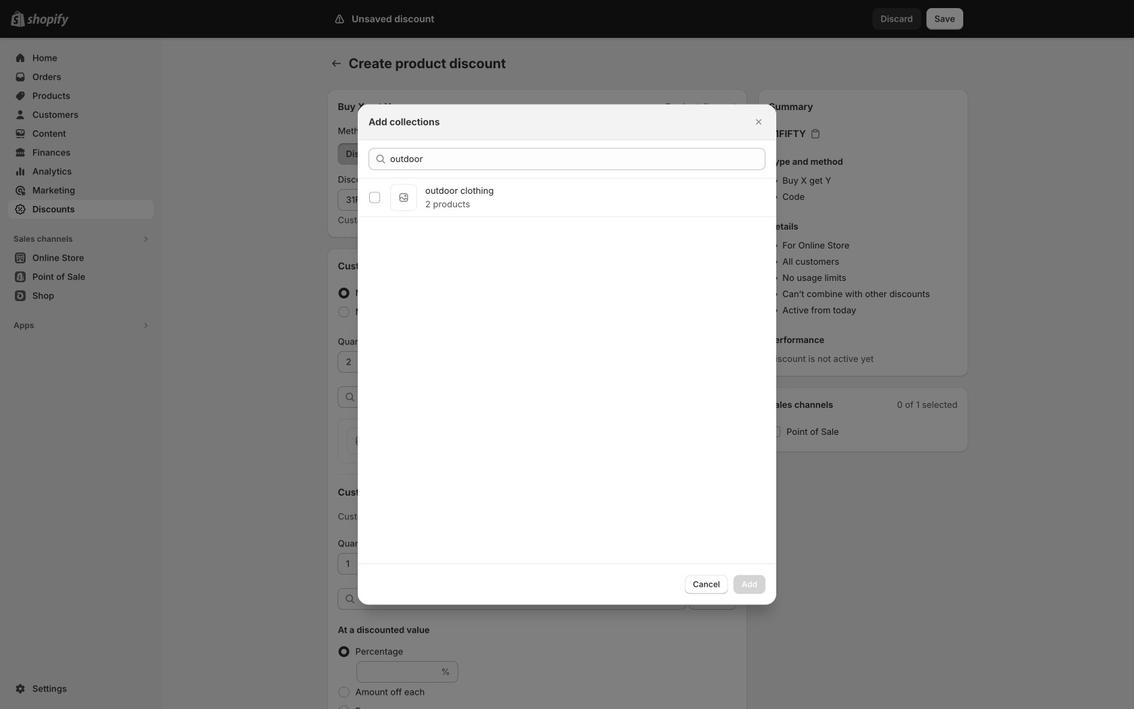 Task type: vqa. For each thing, say whether or not it's contained in the screenshot.
2nd TUESDAY "ELEMENT" from the right
no



Task type: locate. For each thing, give the bounding box(es) containing it.
dialog
[[0, 104, 1135, 605]]

shopify image
[[27, 13, 69, 27]]

Search collections text field
[[390, 148, 766, 170]]



